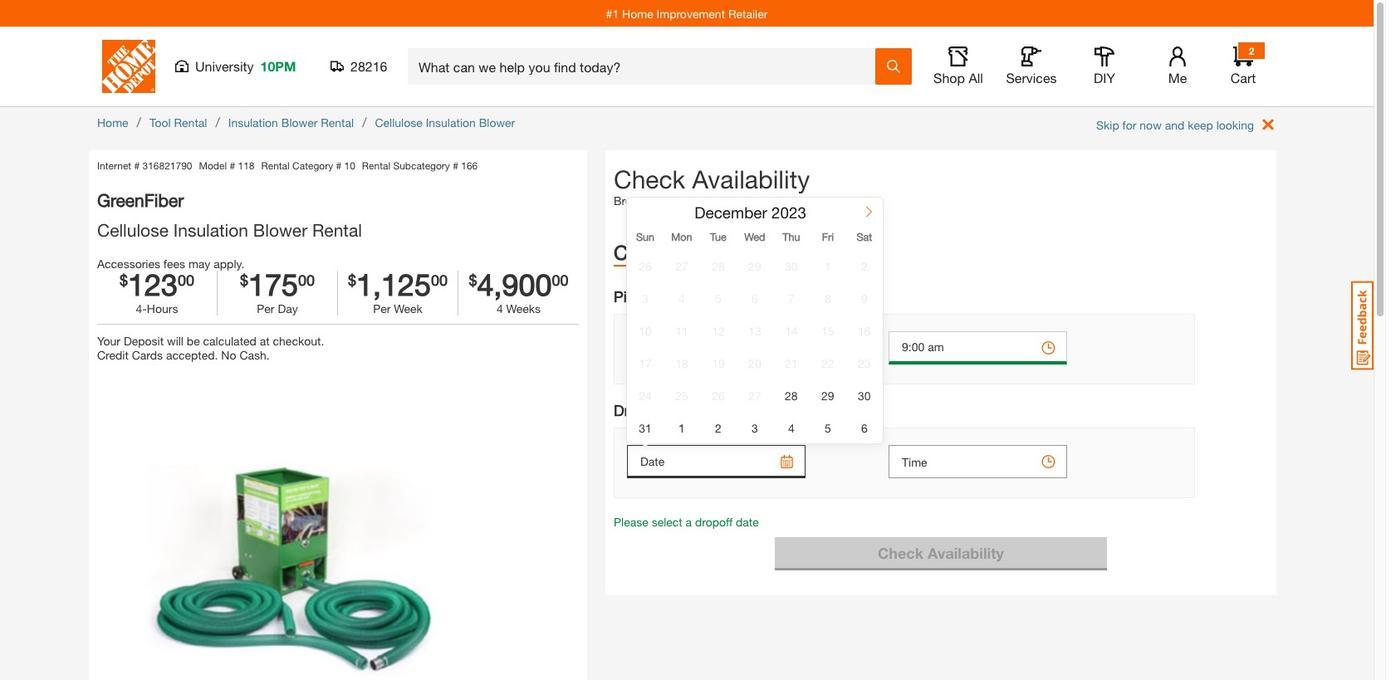 Task type: vqa. For each thing, say whether or not it's contained in the screenshot.
at
yes



Task type: locate. For each thing, give the bounding box(es) containing it.
1 vertical spatial 26
[[712, 389, 725, 403]]

a
[[686, 515, 692, 529]]

26 down sun
[[639, 259, 652, 273]]

home right #1
[[622, 6, 653, 20]]

3 00 from the left
[[431, 271, 448, 289]]

cellulose insulation blower
[[375, 115, 515, 130]]

december 26, 2023 element
[[702, 379, 735, 411]]

and
[[1165, 118, 1185, 132], [739, 241, 772, 264]]

the home depot logo image
[[102, 40, 155, 93]]

1,125 dollars and 00 cents element
[[338, 267, 458, 302], [356, 267, 431, 302], [348, 271, 356, 299], [431, 271, 448, 299]]

0 vertical spatial 29
[[749, 259, 761, 273]]

27
[[675, 259, 688, 273], [749, 389, 761, 403]]

$ for 175
[[240, 271, 248, 289]]

1 horizontal spatial 4
[[679, 292, 685, 306]]

0 vertical spatial 5
[[715, 292, 722, 306]]

blower for cellulose insulation blower rental
[[253, 220, 307, 240]]

$ for 1,125
[[348, 271, 356, 289]]

january 1, 2024 element
[[666, 411, 698, 444]]

18
[[675, 356, 688, 370]]

30
[[766, 194, 779, 208], [785, 259, 798, 273], [858, 389, 871, 403]]

december 14, 2023 element
[[775, 314, 808, 346]]

2 00 from the left
[[298, 271, 315, 289]]

to
[[753, 194, 763, 208]]

rental up category
[[321, 115, 354, 130]]

select
[[652, 515, 683, 529]]

1 vertical spatial 6
[[861, 421, 868, 435]]

00 for 123
[[178, 271, 194, 289]]

$ inside $ 1,125 00
[[348, 271, 356, 289]]

cellulose down greenfiber
[[97, 220, 169, 240]]

and left november 30, 2023 element
[[739, 241, 772, 264]]

for
[[1123, 118, 1137, 132]]

$ inside $ 175 00
[[240, 271, 248, 289]]

00 inside $ 175 00
[[298, 271, 315, 289]]

00 inside $ 4,900 00
[[552, 271, 569, 289]]

1 horizontal spatial cellulose
[[375, 115, 423, 130]]

# left 118
[[230, 159, 235, 172]]

check inside check availability browse tool availability up to 30 days in advance.
[[614, 164, 685, 194]]

cellulose insulation blower rental image
[[97, 379, 483, 680]]

2 down the 'december 26, 2023' element
[[715, 421, 722, 435]]

5 down december 29, 2023 element
[[825, 421, 831, 435]]

days
[[783, 194, 807, 208]]

checkout.
[[273, 334, 324, 348]]

1 $ from the left
[[120, 271, 128, 289]]

0 horizontal spatial check
[[614, 164, 685, 194]]

26 up january 2, 2024 "element"
[[712, 389, 725, 403]]

december 11, 2023 element
[[666, 314, 698, 346]]

0 horizontal spatial and
[[739, 241, 772, 264]]

insulation up 118
[[228, 115, 278, 130]]

blower for cellulose insulation blower
[[479, 115, 515, 130]]

insulation up 166
[[426, 115, 476, 130]]

175 dollars and 00 cents element containing $
[[240, 271, 248, 299]]

123 dollars and 00 cents element containing 00
[[178, 271, 194, 299]]

0 vertical spatial 10
[[344, 159, 355, 172]]

27 for november 27, 2023 element
[[675, 259, 688, 273]]

1 vertical spatial home
[[97, 115, 128, 130]]

# left 166
[[453, 159, 458, 172]]

$ for 123
[[120, 271, 128, 289]]

insulation blower rental link
[[228, 115, 354, 130]]

check availability button
[[775, 537, 1107, 568]]

8
[[825, 292, 831, 306]]

1,125 dollars and 00 cents element containing $
[[348, 271, 356, 299]]

1 down '25'
[[679, 421, 685, 435]]

skip for now and keep looking link
[[1096, 118, 1274, 132]]

1 vertical spatial 27
[[749, 389, 761, 403]]

1 horizontal spatial 27
[[749, 389, 761, 403]]

0 horizontal spatial availability
[[692, 164, 810, 194]]

1 vertical spatial availability
[[928, 544, 1004, 562]]

0 vertical spatial check
[[614, 164, 685, 194]]

118
[[238, 159, 255, 172]]

00 inside $ 123 00
[[178, 271, 194, 289]]

175 dollars and 00 cents element containing 00
[[298, 271, 315, 299]]

0 vertical spatial 26
[[639, 259, 652, 273]]

2 horizontal spatial 4
[[788, 421, 795, 435]]

0 horizontal spatial 28
[[712, 259, 725, 273]]

per left day at the top
[[257, 302, 275, 316]]

2 down sat
[[861, 259, 868, 273]]

day
[[278, 302, 298, 316]]

30 for november 30, 2023 element
[[785, 259, 798, 273]]

accepted.
[[166, 348, 218, 362]]

skip
[[1096, 118, 1120, 132]]

2 inside "element"
[[715, 421, 722, 435]]

december 25, 2023 element
[[666, 379, 698, 411]]

rental left the subcategory
[[362, 159, 391, 172]]

0 vertical spatial availability
[[692, 164, 810, 194]]

insulation up may
[[173, 220, 248, 240]]

december 21, 2023 element
[[775, 346, 808, 379]]

29 for december 29, 2023 element
[[822, 389, 835, 403]]

29 down wed
[[749, 259, 761, 273]]

and right now
[[1165, 118, 1185, 132]]

$ 123 00
[[120, 267, 194, 302]]

december 10, 2023 element
[[629, 314, 662, 346]]

1 vertical spatial cellulose
[[97, 220, 169, 240]]

1 vertical spatial 1
[[679, 421, 685, 435]]

1 horizontal spatial per
[[373, 302, 391, 316]]

improvement
[[657, 6, 725, 20]]

22
[[822, 356, 835, 370]]

0 horizontal spatial 5
[[715, 292, 722, 306]]

insulation blower rental
[[228, 115, 354, 130]]

2 up cart
[[1249, 44, 1255, 57]]

4 00 from the left
[[552, 271, 569, 289]]

6
[[752, 292, 758, 306], [861, 421, 868, 435]]

2
[[1249, 44, 1255, 57], [861, 259, 868, 273], [715, 421, 722, 435]]

29
[[749, 259, 761, 273], [822, 389, 835, 403]]

4,900 dollars and 00 cents element containing $
[[469, 271, 477, 299]]

2 horizontal spatial 2
[[1249, 44, 1255, 57]]

1 horizontal spatial 29
[[822, 389, 835, 403]]

4-hours
[[136, 302, 178, 316]]

december 7, 2023 element
[[775, 282, 808, 314]]

blower
[[281, 115, 318, 130], [479, 115, 515, 130], [253, 220, 307, 240]]

2 vertical spatial 30
[[858, 389, 871, 403]]

1 vertical spatial 28
[[785, 389, 798, 403]]

cellulose
[[375, 115, 423, 130], [97, 220, 169, 240]]

26 for 'november 26, 2023' element
[[639, 259, 652, 273]]

$ inside $ 4,900 00
[[469, 271, 477, 289]]

please
[[614, 515, 649, 529]]

mon
[[672, 231, 692, 243]]

3
[[642, 292, 649, 306], [752, 421, 758, 435]]

december 4, 2023 element
[[666, 282, 698, 314]]

# right internet
[[134, 159, 140, 172]]

$ inside $ 123 00
[[120, 271, 128, 289]]

now
[[1140, 118, 1162, 132]]

1 horizontal spatial 26
[[712, 389, 725, 403]]

please select a dropoff date
[[614, 515, 759, 529]]

1 for the december 1, 2023 element
[[825, 259, 831, 273]]

25
[[675, 389, 688, 403]]

29 up the "january 5, 2024" element
[[822, 389, 835, 403]]

0 horizontal spatial 26
[[639, 259, 652, 273]]

check
[[614, 164, 685, 194], [878, 544, 924, 562]]

2 horizontal spatial 30
[[858, 389, 871, 403]]

at
[[260, 334, 270, 348]]

7
[[788, 292, 795, 306]]

january 3, 2024 element
[[739, 411, 771, 444]]

december 22, 2023 element
[[812, 346, 844, 379]]

30 up january 6, 2024 element
[[858, 389, 871, 403]]

123 dollars and 00 cents element
[[97, 267, 217, 302], [128, 267, 178, 302], [120, 271, 128, 299], [178, 271, 194, 299]]

0 horizontal spatial 4
[[497, 302, 503, 316]]

december 15, 2023 element
[[812, 314, 844, 346]]

14
[[785, 324, 798, 338]]

skip for now and keep looking
[[1096, 118, 1254, 132]]

00 inside $ 1,125 00
[[431, 271, 448, 289]]

1 vertical spatial check
[[878, 544, 924, 562]]

0 horizontal spatial 29
[[749, 259, 761, 273]]

november 26, 2023 element
[[629, 249, 662, 282]]

26
[[639, 259, 652, 273], [712, 389, 725, 403]]

availability for check availability
[[928, 544, 1004, 562]]

10 up the "december 17, 2023" element
[[639, 324, 652, 338]]

28 down 'tue'
[[712, 259, 725, 273]]

6 for january 6, 2024 element
[[861, 421, 868, 435]]

december 30, 2023 element
[[848, 379, 881, 411]]

1 per from the left
[[257, 302, 275, 316]]

1 horizontal spatial 28
[[785, 389, 798, 403]]

1 vertical spatial 3
[[752, 421, 758, 435]]

1
[[825, 259, 831, 273], [679, 421, 685, 435]]

cellulose up the subcategory
[[375, 115, 423, 130]]

0 vertical spatial 30
[[766, 194, 779, 208]]

30 down thu
[[785, 259, 798, 273]]

5 up december 12, 2023 element
[[715, 292, 722, 306]]

4
[[679, 292, 685, 306], [497, 302, 503, 316], [788, 421, 795, 435]]

1 horizontal spatial 30
[[785, 259, 798, 273]]

4 $ from the left
[[469, 271, 477, 289]]

2 $ from the left
[[240, 271, 248, 289]]

23
[[858, 356, 871, 370]]

me button
[[1151, 47, 1205, 86]]

home
[[622, 6, 653, 20], [97, 115, 128, 130]]

$ 175 00
[[240, 267, 315, 302]]

per day
[[257, 302, 298, 316]]

175 dollars and 00 cents element
[[218, 267, 337, 302], [248, 267, 298, 302], [240, 271, 248, 299], [298, 271, 315, 299]]

rental right "tool"
[[174, 115, 207, 130]]

1 horizontal spatial 1
[[825, 259, 831, 273]]

166
[[461, 159, 478, 172]]

choose
[[614, 241, 683, 264]]

24
[[639, 389, 652, 403]]

subcategory
[[393, 159, 450, 172]]

#1 home improvement retailer
[[606, 6, 768, 20]]

$ 4,900 00
[[469, 267, 569, 302]]

1 down fri
[[825, 259, 831, 273]]

0 vertical spatial 6
[[752, 292, 758, 306]]

0 horizontal spatial per
[[257, 302, 275, 316]]

0 horizontal spatial 30
[[766, 194, 779, 208]]

6 up december 13, 2023 element
[[752, 292, 758, 306]]

123
[[128, 267, 178, 302]]

all
[[969, 70, 983, 86]]

december 1, 2023 element
[[812, 249, 844, 282]]

6 down december 30, 2023 "element"
[[861, 421, 868, 435]]

# right category
[[336, 159, 342, 172]]

0 horizontal spatial 1
[[679, 421, 685, 435]]

0 horizontal spatial 6
[[752, 292, 758, 306]]

1 horizontal spatial 10
[[639, 324, 652, 338]]

1 for 'january 1, 2024' element
[[679, 421, 685, 435]]

1 horizontal spatial check
[[878, 544, 924, 562]]

Year number field
[[767, 204, 820, 222]]

1 horizontal spatial 6
[[861, 421, 868, 435]]

30 right the to at the top of the page
[[766, 194, 779, 208]]

0 vertical spatial 27
[[675, 259, 688, 273]]

accessories
[[97, 257, 160, 271]]

1,125
[[356, 267, 431, 302]]

university
[[195, 58, 254, 74]]

4 down december 28, 2023 element
[[788, 421, 795, 435]]

internet
[[97, 159, 131, 172]]

1 vertical spatial 5
[[825, 421, 831, 435]]

1 horizontal spatial and
[[1165, 118, 1185, 132]]

1 horizontal spatial 2
[[861, 259, 868, 273]]

1 horizontal spatial home
[[622, 6, 653, 20]]

1 00 from the left
[[178, 271, 194, 289]]

5 for the "january 5, 2024" element
[[825, 421, 831, 435]]

10 right category
[[344, 159, 355, 172]]

27 up january 3, 2024 element
[[749, 389, 761, 403]]

0 vertical spatial 3
[[642, 292, 649, 306]]

0 vertical spatial cellulose
[[375, 115, 423, 130]]

3 for december 3, 2023 element
[[642, 292, 649, 306]]

0 vertical spatial 1
[[825, 259, 831, 273]]

0 horizontal spatial 2
[[715, 421, 722, 435]]

4 weeks
[[497, 302, 541, 316]]

2 per from the left
[[373, 302, 391, 316]]

availability inside button
[[928, 544, 1004, 562]]

1 horizontal spatial 3
[[752, 421, 758, 435]]

fees
[[164, 257, 185, 271]]

3 $ from the left
[[348, 271, 356, 289]]

home up internet
[[97, 115, 128, 130]]

menu close image
[[1263, 118, 1274, 130]]

123 dollars and 00 cents element containing $
[[120, 271, 128, 299]]

up
[[736, 194, 750, 208]]

3 down december 27, 2023 element at the right
[[752, 421, 758, 435]]

3 # from the left
[[336, 159, 342, 172]]

27 down mon
[[675, 259, 688, 273]]

tool
[[149, 115, 171, 130]]

1 vertical spatial 2
[[861, 259, 868, 273]]

drop-
[[614, 401, 652, 420]]

check inside check availability button
[[878, 544, 924, 562]]

$
[[120, 271, 128, 289], [240, 271, 248, 289], [348, 271, 356, 289], [469, 271, 477, 289]]

19
[[712, 356, 725, 370]]

2 vertical spatial 2
[[715, 421, 722, 435]]

december 29, 2023 element
[[812, 379, 844, 411]]

0 horizontal spatial cellulose
[[97, 220, 169, 240]]

check availability
[[878, 544, 1004, 562]]

0 horizontal spatial home
[[97, 115, 128, 130]]

availability inside check availability browse tool availability up to 30 days in advance.
[[692, 164, 810, 194]]

1 vertical spatial 30
[[785, 259, 798, 273]]

1 horizontal spatial 5
[[825, 421, 831, 435]]

december 12, 2023 element
[[702, 314, 735, 346]]

university 10pm
[[195, 58, 296, 74]]

december 31, 2023 element
[[629, 411, 662, 444]]

6 for december 6, 2023 element
[[752, 292, 758, 306]]

0 vertical spatial 28
[[712, 259, 725, 273]]

28 up january 4, 2024 element
[[785, 389, 798, 403]]

availability
[[692, 164, 810, 194], [928, 544, 1004, 562]]

january 5, 2024 element
[[812, 411, 844, 444]]

What can we help you find today? search field
[[419, 49, 875, 84]]

november 29, 2023 element
[[739, 249, 771, 282]]

weeks
[[506, 302, 541, 316]]

4 up december 11, 2023 "element"
[[679, 292, 685, 306]]

0 horizontal spatial 3
[[642, 292, 649, 306]]

4,900 dollars and 00 cents element containing 00
[[552, 271, 569, 299]]

4,900 dollars and 00 cents element
[[459, 267, 579, 302], [477, 267, 552, 302], [469, 271, 477, 299], [552, 271, 569, 299]]

30 inside "element"
[[858, 389, 871, 403]]

wed
[[745, 231, 766, 243]]

drop-off
[[614, 401, 672, 420]]

january 4, 2024 element
[[775, 411, 808, 444]]

rental
[[174, 115, 207, 130], [321, 115, 354, 130], [261, 159, 290, 172], [362, 159, 391, 172], [312, 220, 362, 240]]

will
[[167, 334, 184, 348]]

1 horizontal spatial availability
[[928, 544, 1004, 562]]

00
[[178, 271, 194, 289], [298, 271, 315, 289], [431, 271, 448, 289], [552, 271, 569, 289]]

per
[[257, 302, 275, 316], [373, 302, 391, 316]]

per left week
[[373, 302, 391, 316]]

0 horizontal spatial 27
[[675, 259, 688, 273]]

1 vertical spatial 29
[[822, 389, 835, 403]]

0 vertical spatial 2
[[1249, 44, 1255, 57]]

3 up december 10, 2023 element
[[642, 292, 649, 306]]

0 horizontal spatial 10
[[344, 159, 355, 172]]

4 left weeks
[[497, 302, 503, 316]]

1 vertical spatial and
[[739, 241, 772, 264]]



Task type: describe. For each thing, give the bounding box(es) containing it.
december
[[695, 204, 767, 222]]

december 9, 2023 element
[[848, 282, 881, 314]]

1 # from the left
[[134, 159, 140, 172]]

your
[[97, 334, 120, 348]]

availability for check availability browse tool availability up to 30 days in advance.
[[692, 164, 810, 194]]

28 for december 28, 2023 element
[[785, 389, 798, 403]]

26 for the 'december 26, 2023' element
[[712, 389, 725, 403]]

no
[[221, 348, 236, 362]]

cart 2
[[1231, 44, 1256, 86]]

Date text field
[[627, 445, 806, 478]]

check availability browse tool availability up to 30 days in advance.
[[614, 164, 870, 208]]

november 28, 2023 element
[[702, 249, 735, 282]]

in
[[811, 194, 820, 208]]

november 27, 2023 element
[[666, 249, 698, 282]]

10pm
[[260, 58, 296, 74]]

shop
[[934, 70, 965, 86]]

30 inside check availability browse tool availability up to 30 days in advance.
[[766, 194, 779, 208]]

me
[[1169, 70, 1187, 86]]

accessories fees may apply.
[[97, 257, 245, 271]]

28 for november 28, 2023 element
[[712, 259, 725, 273]]

may
[[188, 257, 210, 271]]

27 for december 27, 2023 element at the right
[[749, 389, 761, 403]]

4 for january 4, 2024 element
[[788, 421, 795, 435]]

credit
[[97, 348, 129, 362]]

sat
[[857, 231, 873, 243]]

4 for december 4, 2023 element
[[679, 292, 685, 306]]

4 for 4 weeks
[[497, 302, 503, 316]]

4-
[[136, 302, 147, 316]]

times
[[778, 241, 831, 264]]

december 17, 2023 element
[[629, 346, 662, 379]]

2 for december 2, 2023 element on the right top of page
[[861, 259, 868, 273]]

5 for december 5, 2023 element
[[715, 292, 722, 306]]

00 for 4,900
[[552, 271, 569, 289]]

january 2, 2024 element
[[702, 411, 735, 444]]

4,900
[[477, 267, 552, 302]]

browse
[[614, 194, 653, 208]]

december 18, 2023 element
[[666, 346, 698, 379]]

december 5, 2023 element
[[702, 282, 735, 314]]

cards
[[132, 348, 163, 362]]

retailer
[[728, 6, 768, 20]]

days
[[688, 241, 733, 264]]

cellulose for cellulose insulation blower
[[375, 115, 423, 130]]

december 19, 2023 element
[[702, 346, 735, 379]]

9
[[861, 292, 868, 306]]

internet # 316821790 model # 118 rental category # 10 rental subcategory # 166
[[97, 159, 478, 172]]

week
[[394, 302, 423, 316]]

20
[[749, 356, 761, 370]]

per for 175
[[257, 302, 275, 316]]

21
[[785, 356, 798, 370]]

tool rental link
[[149, 115, 207, 130]]

december 8, 2023 element
[[812, 282, 844, 314]]

choose days and times
[[614, 241, 831, 264]]

calculated
[[203, 334, 257, 348]]

greenfiber
[[97, 190, 184, 210]]

advance.
[[823, 194, 870, 208]]

december 28, 2023 element
[[775, 379, 808, 411]]

#1
[[606, 6, 619, 20]]

3 for january 3, 2024 element
[[752, 421, 758, 435]]

december 2, 2023 element
[[848, 249, 881, 282]]

rental right 118
[[261, 159, 290, 172]]

home link
[[97, 115, 128, 130]]

28216
[[351, 58, 388, 74]]

per week
[[373, 302, 423, 316]]

your deposit will be calculated at checkout. credit cards accepted. no cash.
[[97, 334, 324, 362]]

2 inside cart 2
[[1249, 44, 1255, 57]]

00 for 1,125
[[431, 271, 448, 289]]

check for check availability
[[878, 544, 924, 562]]

00 for 175
[[298, 271, 315, 289]]

1,125 dollars and 00 cents element containing 00
[[431, 271, 448, 299]]

28216 button
[[331, 58, 388, 75]]

per for 1,125
[[373, 302, 391, 316]]

cellulose insulation blower link
[[375, 115, 515, 130]]

0 vertical spatial and
[[1165, 118, 1185, 132]]

1 vertical spatial 10
[[639, 324, 652, 338]]

hours
[[147, 302, 178, 316]]

november 30, 2023 element
[[775, 249, 808, 282]]

services button
[[1005, 47, 1058, 86]]

december 3, 2023 element
[[629, 282, 662, 314]]

december 23, 2023 element
[[848, 346, 881, 379]]

be
[[187, 334, 200, 348]]

insulation for cellulose insulation blower
[[426, 115, 476, 130]]

deposit
[[124, 334, 164, 348]]

31
[[639, 421, 652, 435]]

december 13, 2023 element
[[739, 314, 771, 346]]

category
[[292, 159, 333, 172]]

cellulose insulation blower rental
[[97, 220, 362, 240]]

$ 1,125 00
[[348, 267, 448, 302]]

shop all
[[934, 70, 983, 86]]

rental down category
[[312, 220, 362, 240]]

13
[[749, 324, 761, 338]]

shop all button
[[932, 47, 985, 86]]

0 vertical spatial home
[[622, 6, 653, 20]]

december 27, 2023 element
[[739, 379, 771, 411]]

tue
[[710, 231, 727, 243]]

keep
[[1188, 118, 1213, 132]]

11
[[675, 324, 688, 338]]

thu
[[783, 231, 800, 243]]

check for check availability browse tool availability up to 30 days in advance.
[[614, 164, 685, 194]]

12
[[712, 324, 725, 338]]

december 6, 2023 element
[[739, 282, 771, 314]]

availability
[[679, 194, 733, 208]]

apply.
[[214, 257, 245, 271]]

29 for the november 29, 2023 element
[[749, 259, 761, 273]]

30 for december 30, 2023 "element"
[[858, 389, 871, 403]]

december 24, 2023 element
[[629, 379, 662, 411]]

looking
[[1217, 118, 1254, 132]]

pickup
[[614, 287, 660, 306]]

cash.
[[240, 348, 270, 362]]

2 # from the left
[[230, 159, 235, 172]]

Date text field
[[627, 331, 806, 365]]

december 20, 2023 element
[[739, 346, 771, 379]]

december 16, 2023 element
[[848, 314, 881, 346]]

off
[[652, 401, 672, 420]]

2 for january 2, 2024 "element"
[[715, 421, 722, 435]]

4 # from the left
[[453, 159, 458, 172]]

175
[[248, 267, 298, 302]]

15
[[822, 324, 835, 338]]

feedback link image
[[1352, 281, 1374, 370]]

cart
[[1231, 70, 1256, 86]]

$ for 4,900
[[469, 271, 477, 289]]

cellulose for cellulose insulation blower rental
[[97, 220, 169, 240]]

insulation for cellulose insulation blower rental
[[173, 220, 248, 240]]

tool rental
[[149, 115, 207, 130]]

january 6, 2024 element
[[848, 411, 881, 444]]

dropoff
[[695, 515, 733, 529]]



